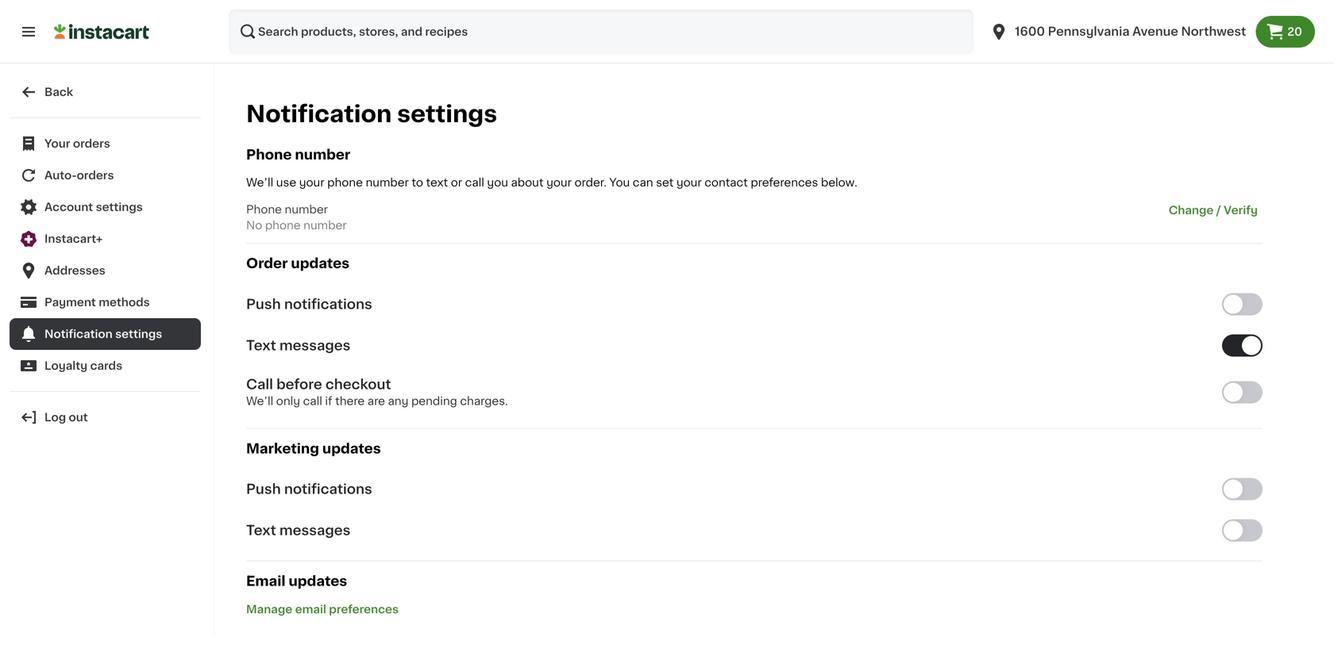 Task type: vqa. For each thing, say whether or not it's contained in the screenshot.
Organic Asparagus's Add
no



Task type: describe. For each thing, give the bounding box(es) containing it.
instacart+ link
[[10, 223, 201, 255]]

2 1600 pennsylvania avenue northwest button from the left
[[990, 10, 1247, 54]]

settings for 'notification settings' link
[[115, 329, 162, 340]]

you
[[487, 177, 508, 188]]

phone number no phone number
[[246, 204, 347, 231]]

number down use
[[285, 204, 328, 215]]

marketing updates
[[246, 442, 381, 456]]

notification settings link
[[10, 319, 201, 350]]

addresses
[[44, 265, 105, 276]]

log
[[44, 412, 66, 423]]

email
[[246, 575, 286, 589]]

methods
[[99, 297, 150, 308]]

20 button
[[1256, 16, 1316, 48]]

phone number
[[246, 148, 351, 162]]

1 horizontal spatial preferences
[[751, 177, 819, 188]]

auto-orders link
[[10, 160, 201, 191]]

loyalty cards
[[44, 361, 122, 372]]

addresses link
[[10, 255, 201, 287]]

can
[[633, 177, 654, 188]]

orders for your orders
[[73, 138, 110, 149]]

northwest
[[1182, 26, 1247, 37]]

change
[[1169, 205, 1214, 216]]

text for order updates
[[246, 339, 276, 353]]

order
[[246, 257, 288, 271]]

phone for phone number
[[246, 148, 292, 162]]

phone for phone number no phone number
[[246, 204, 282, 215]]

number up use
[[295, 148, 351, 162]]

loyalty cards link
[[10, 350, 201, 382]]

manage email preferences link
[[246, 604, 399, 616]]

set
[[656, 177, 674, 188]]

loyalty
[[44, 361, 88, 372]]

change / verify
[[1169, 205, 1259, 216]]

1600 pennsylvania avenue northwest
[[1016, 26, 1247, 37]]

0 vertical spatial settings
[[397, 103, 498, 126]]

text messages for order
[[246, 339, 351, 353]]

your orders
[[44, 138, 110, 149]]

1 1600 pennsylvania avenue northwest button from the left
[[981, 10, 1256, 54]]

manage email preferences
[[246, 604, 399, 616]]

pending
[[412, 396, 457, 407]]

log out
[[44, 412, 88, 423]]

charges.
[[460, 396, 508, 407]]

auto-
[[44, 170, 77, 181]]

instacart logo image
[[54, 22, 149, 41]]

1 your from the left
[[299, 177, 325, 188]]

below.
[[821, 177, 858, 188]]

avenue
[[1133, 26, 1179, 37]]

notifications for marketing
[[284, 483, 372, 497]]

notifications for order
[[284, 298, 372, 311]]

text messages for marketing
[[246, 524, 351, 538]]

pennsylvania
[[1048, 26, 1130, 37]]

payment methods
[[44, 297, 150, 308]]

push for order updates
[[246, 298, 281, 311]]

push for marketing updates
[[246, 483, 281, 497]]

messages for order
[[280, 339, 351, 353]]

or
[[451, 177, 462, 188]]

we'll use your phone number to text or call you about your order. you can set your contact preferences below.
[[246, 177, 858, 188]]

account settings
[[44, 202, 143, 213]]



Task type: locate. For each thing, give the bounding box(es) containing it.
phone up use
[[246, 148, 292, 162]]

your
[[299, 177, 325, 188], [547, 177, 572, 188], [677, 177, 702, 188]]

notification up 'phone number'
[[246, 103, 392, 126]]

email updates
[[246, 575, 347, 589]]

1 vertical spatial phone
[[246, 204, 282, 215]]

0 horizontal spatial call
[[303, 396, 322, 407]]

use
[[276, 177, 296, 188]]

0 horizontal spatial preferences
[[329, 604, 399, 616]]

text messages up email updates
[[246, 524, 351, 538]]

we'll down call on the bottom of page
[[246, 396, 273, 407]]

1 push from the top
[[246, 298, 281, 311]]

phone for your
[[327, 177, 363, 188]]

messages up email updates
[[280, 524, 351, 538]]

account
[[44, 202, 93, 213]]

1 text from the top
[[246, 339, 276, 353]]

0 vertical spatial phone
[[246, 148, 292, 162]]

text
[[426, 177, 448, 188]]

None search field
[[229, 10, 974, 54]]

0 horizontal spatial notification settings
[[44, 329, 162, 340]]

1 horizontal spatial your
[[547, 177, 572, 188]]

push notifications down marketing updates
[[246, 483, 372, 497]]

auto-orders
[[44, 170, 114, 181]]

1 vertical spatial push notifications
[[246, 483, 372, 497]]

push notifications for order
[[246, 298, 372, 311]]

email
[[295, 604, 326, 616]]

call
[[465, 177, 485, 188], [303, 396, 322, 407]]

we'll left use
[[246, 177, 273, 188]]

2 push notifications from the top
[[246, 483, 372, 497]]

there
[[335, 396, 365, 407]]

call
[[246, 378, 273, 392]]

1 vertical spatial text messages
[[246, 524, 351, 538]]

2 push from the top
[[246, 483, 281, 497]]

0 vertical spatial push notifications
[[246, 298, 372, 311]]

before
[[277, 378, 322, 392]]

orders up auto-orders
[[73, 138, 110, 149]]

only
[[276, 396, 300, 407]]

0 vertical spatial push
[[246, 298, 281, 311]]

order.
[[575, 177, 607, 188]]

checkout
[[326, 378, 391, 392]]

cards
[[90, 361, 122, 372]]

1 horizontal spatial call
[[465, 177, 485, 188]]

phone down 'phone number'
[[327, 177, 363, 188]]

call right or
[[465, 177, 485, 188]]

any
[[388, 396, 409, 407]]

1 text messages from the top
[[246, 339, 351, 353]]

1 messages from the top
[[280, 339, 351, 353]]

notification settings
[[246, 103, 498, 126], [44, 329, 162, 340]]

you
[[610, 177, 630, 188]]

phone for no
[[265, 220, 301, 231]]

1 horizontal spatial notification settings
[[246, 103, 498, 126]]

notification up loyalty cards
[[44, 329, 113, 340]]

2 notifications from the top
[[284, 483, 372, 497]]

1 vertical spatial notification
[[44, 329, 113, 340]]

text up call on the bottom of page
[[246, 339, 276, 353]]

settings
[[397, 103, 498, 126], [96, 202, 143, 213], [115, 329, 162, 340]]

0 vertical spatial orders
[[73, 138, 110, 149]]

1 vertical spatial push
[[246, 483, 281, 497]]

if
[[325, 396, 333, 407]]

notification
[[246, 103, 392, 126], [44, 329, 113, 340]]

phone inside the phone number no phone number
[[265, 220, 301, 231]]

preferences
[[751, 177, 819, 188], [329, 604, 399, 616]]

1 vertical spatial we'll
[[246, 396, 273, 407]]

0 vertical spatial phone
[[327, 177, 363, 188]]

preferences left below. on the right
[[751, 177, 819, 188]]

preferences right the "email" on the left bottom
[[329, 604, 399, 616]]

0 vertical spatial notifications
[[284, 298, 372, 311]]

1 vertical spatial messages
[[280, 524, 351, 538]]

contact
[[705, 177, 748, 188]]

phone inside the phone number no phone number
[[246, 204, 282, 215]]

are
[[368, 396, 385, 407]]

0 vertical spatial notification
[[246, 103, 392, 126]]

marketing
[[246, 442, 319, 456]]

change / verify button
[[1165, 202, 1263, 219]]

2 text from the top
[[246, 524, 276, 538]]

2 text messages from the top
[[246, 524, 351, 538]]

no
[[246, 220, 262, 231]]

log out link
[[10, 402, 201, 434]]

2 phone from the top
[[246, 204, 282, 215]]

notifications
[[284, 298, 372, 311], [284, 483, 372, 497]]

call inside call before checkout we'll only call if there are any pending charges.
[[303, 396, 322, 407]]

messages up 'before'
[[280, 339, 351, 353]]

settings up or
[[397, 103, 498, 126]]

push
[[246, 298, 281, 311], [246, 483, 281, 497]]

0 vertical spatial we'll
[[246, 177, 273, 188]]

updates
[[291, 257, 350, 271], [322, 442, 381, 456], [289, 575, 347, 589]]

your orders link
[[10, 128, 201, 160]]

your right use
[[299, 177, 325, 188]]

number left to
[[366, 177, 409, 188]]

1 push notifications from the top
[[246, 298, 372, 311]]

1 vertical spatial settings
[[96, 202, 143, 213]]

2 horizontal spatial your
[[677, 177, 702, 188]]

phone right no
[[265, 220, 301, 231]]

1 vertical spatial text
[[246, 524, 276, 538]]

1 vertical spatial preferences
[[329, 604, 399, 616]]

0 horizontal spatial notification
[[44, 329, 113, 340]]

out
[[69, 412, 88, 423]]

order updates
[[246, 257, 350, 271]]

3 your from the left
[[677, 177, 702, 188]]

text messages up 'before'
[[246, 339, 351, 353]]

0 vertical spatial notification settings
[[246, 103, 498, 126]]

back
[[44, 87, 73, 98]]

settings up instacart+ link
[[96, 202, 143, 213]]

0 horizontal spatial phone
[[265, 220, 301, 231]]

1 phone from the top
[[246, 148, 292, 162]]

1 vertical spatial call
[[303, 396, 322, 407]]

we'll
[[246, 177, 273, 188], [246, 396, 273, 407]]

push down marketing
[[246, 483, 281, 497]]

phone
[[327, 177, 363, 188], [265, 220, 301, 231]]

1 we'll from the top
[[246, 177, 273, 188]]

0 vertical spatial preferences
[[751, 177, 819, 188]]

1 vertical spatial phone
[[265, 220, 301, 231]]

number up order updates on the top left of the page
[[304, 220, 347, 231]]

messages
[[280, 339, 351, 353], [280, 524, 351, 538]]

0 horizontal spatial your
[[299, 177, 325, 188]]

we'll inside call before checkout we'll only call if there are any pending charges.
[[246, 396, 273, 407]]

0 vertical spatial updates
[[291, 257, 350, 271]]

payment methods link
[[10, 287, 201, 319]]

2 we'll from the top
[[246, 396, 273, 407]]

settings for account settings link
[[96, 202, 143, 213]]

2 messages from the top
[[280, 524, 351, 538]]

orders for auto-orders
[[77, 170, 114, 181]]

orders
[[73, 138, 110, 149], [77, 170, 114, 181]]

payment
[[44, 297, 96, 308]]

your
[[44, 138, 70, 149]]

text
[[246, 339, 276, 353], [246, 524, 276, 538]]

1600
[[1016, 26, 1046, 37]]

Search field
[[229, 10, 974, 54]]

2 vertical spatial updates
[[289, 575, 347, 589]]

1 vertical spatial updates
[[322, 442, 381, 456]]

your right set
[[677, 177, 702, 188]]

text for marketing updates
[[246, 524, 276, 538]]

instacart+
[[44, 234, 103, 245]]

phone up no
[[246, 204, 282, 215]]

your left order. at the left top of page
[[547, 177, 572, 188]]

updates for email updates
[[289, 575, 347, 589]]

updates down the there at the bottom
[[322, 442, 381, 456]]

about
[[511, 177, 544, 188]]

orders up account settings
[[77, 170, 114, 181]]

phone
[[246, 148, 292, 162], [246, 204, 282, 215]]

manage
[[246, 604, 293, 616]]

notifications down order updates on the top left of the page
[[284, 298, 372, 311]]

settings down the "methods" on the left top of the page
[[115, 329, 162, 340]]

call before checkout we'll only call if there are any pending charges.
[[246, 378, 508, 407]]

verify
[[1224, 205, 1259, 216]]

2 vertical spatial settings
[[115, 329, 162, 340]]

/
[[1217, 205, 1222, 216]]

to
[[412, 177, 423, 188]]

push down 'order'
[[246, 298, 281, 311]]

number
[[295, 148, 351, 162], [366, 177, 409, 188], [285, 204, 328, 215], [304, 220, 347, 231]]

updates up manage email preferences on the bottom left
[[289, 575, 347, 589]]

2 your from the left
[[547, 177, 572, 188]]

0 vertical spatial text messages
[[246, 339, 351, 353]]

notifications down marketing updates
[[284, 483, 372, 497]]

call left if
[[303, 396, 322, 407]]

1 vertical spatial notification settings
[[44, 329, 162, 340]]

updates for marketing updates
[[322, 442, 381, 456]]

1 horizontal spatial phone
[[327, 177, 363, 188]]

push notifications
[[246, 298, 372, 311], [246, 483, 372, 497]]

back link
[[10, 76, 201, 108]]

0 vertical spatial messages
[[280, 339, 351, 353]]

1600 pennsylvania avenue northwest button
[[981, 10, 1256, 54], [990, 10, 1247, 54]]

0 vertical spatial call
[[465, 177, 485, 188]]

1 vertical spatial orders
[[77, 170, 114, 181]]

20
[[1288, 26, 1303, 37]]

push notifications down order updates on the top left of the page
[[246, 298, 372, 311]]

updates down the phone number no phone number
[[291, 257, 350, 271]]

text up 'email'
[[246, 524, 276, 538]]

1 horizontal spatial notification
[[246, 103, 392, 126]]

text messages
[[246, 339, 351, 353], [246, 524, 351, 538]]

0 vertical spatial text
[[246, 339, 276, 353]]

1 notifications from the top
[[284, 298, 372, 311]]

account settings link
[[10, 191, 201, 223]]

updates for order updates
[[291, 257, 350, 271]]

messages for marketing
[[280, 524, 351, 538]]

push notifications for marketing
[[246, 483, 372, 497]]

1 vertical spatial notifications
[[284, 483, 372, 497]]



